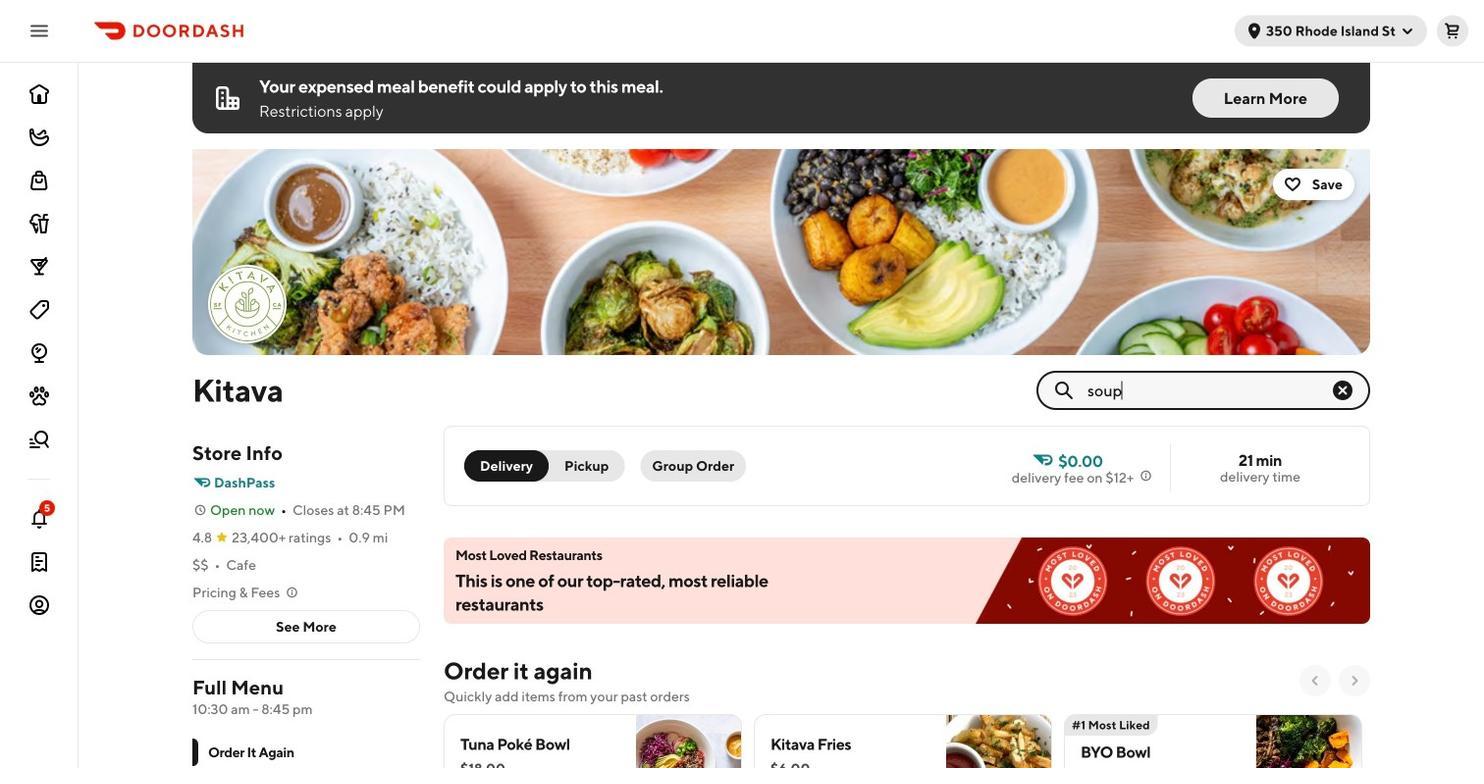 Task type: vqa. For each thing, say whether or not it's contained in the screenshot.
the best of your neighborhood, delivered for less
no



Task type: describe. For each thing, give the bounding box(es) containing it.
Item Search search field
[[1088, 380, 1332, 402]]



Task type: locate. For each thing, give the bounding box(es) containing it.
open menu image
[[27, 19, 51, 43]]

next button of carousel image
[[1347, 674, 1363, 689]]

kitava image
[[192, 149, 1371, 355], [210, 267, 285, 342]]

None radio
[[465, 451, 549, 482], [537, 451, 625, 482], [465, 451, 549, 482], [537, 451, 625, 482]]

heading
[[444, 656, 593, 687]]

order methods option group
[[465, 451, 625, 482]]

previous button of carousel image
[[1308, 674, 1324, 689]]

0 items, open order cart image
[[1446, 23, 1461, 39]]



